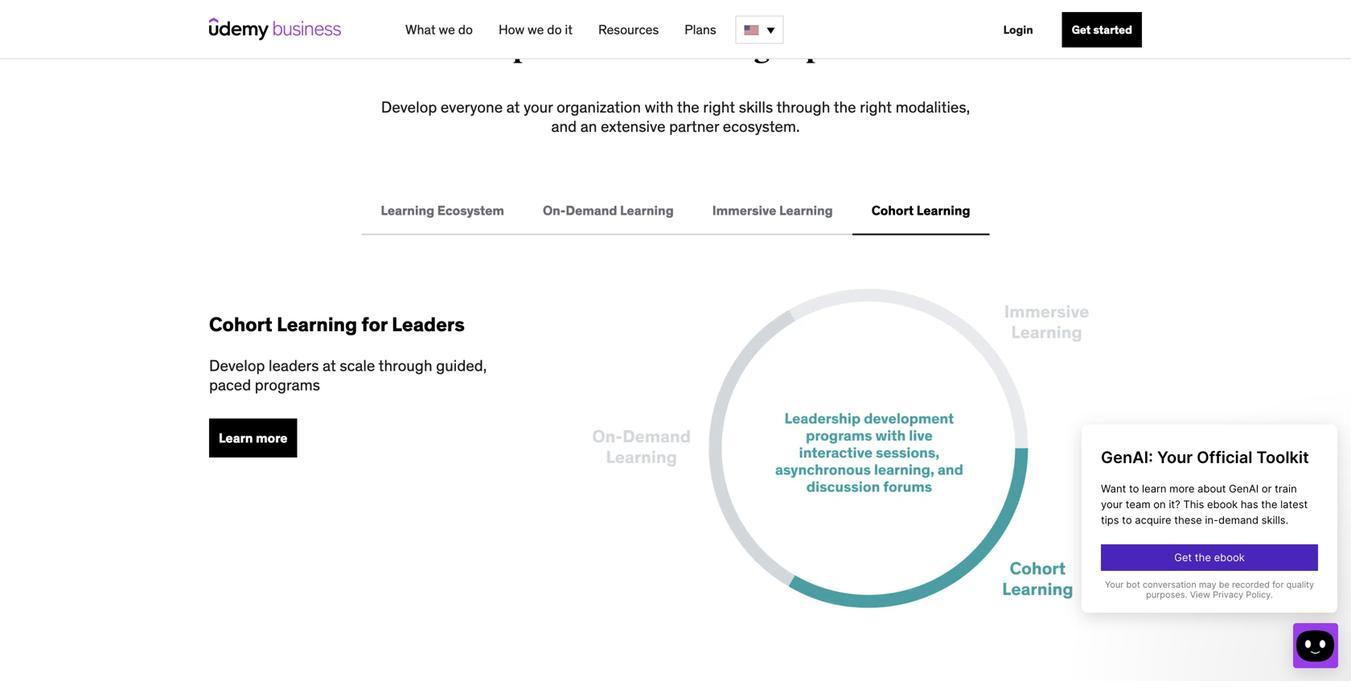 Task type: locate. For each thing, give the bounding box(es) containing it.
0 horizontal spatial right
[[704, 97, 736, 117]]

1 vertical spatial through
[[379, 356, 433, 375]]

cohort for cohort learning
[[872, 202, 914, 219]]

1 vertical spatial cohort
[[209, 313, 273, 337]]

learning inside "link"
[[620, 202, 674, 219]]

do inside popup button
[[458, 21, 473, 38]]

through down leaders
[[379, 356, 433, 375]]

learning for immersive learning
[[780, 202, 833, 219]]

we inside popup button
[[528, 21, 544, 38]]

through
[[777, 97, 831, 117], [379, 356, 433, 375]]

everyone
[[441, 97, 503, 117]]

0 horizontal spatial do
[[458, 21, 473, 38]]

we inside popup button
[[439, 21, 455, 38]]

for
[[362, 313, 388, 337]]

a comprehensive learning experience
[[434, 32, 918, 65]]

at for learning
[[323, 356, 336, 375]]

1 horizontal spatial right
[[860, 97, 892, 117]]

we right how in the left of the page
[[528, 21, 544, 38]]

1 vertical spatial develop
[[209, 356, 265, 375]]

through right skills
[[777, 97, 831, 117]]

leaders
[[392, 313, 465, 337]]

we
[[439, 21, 455, 38], [528, 21, 544, 38]]

1 we from the left
[[439, 21, 455, 38]]

at inside develop everyone at your organization with the right skills through the right modalities, and an extensive partner ecosystem.
[[507, 97, 520, 117]]

1 do from the left
[[458, 21, 473, 38]]

0 vertical spatial at
[[507, 97, 520, 117]]

immersive
[[713, 202, 777, 219]]

get started link
[[1063, 12, 1143, 47]]

do
[[458, 21, 473, 38], [547, 21, 562, 38]]

more
[[256, 430, 288, 447]]

0 vertical spatial develop
[[381, 97, 437, 117]]

scale
[[340, 356, 375, 375]]

programs
[[255, 375, 320, 395]]

at left scale
[[323, 356, 336, 375]]

1 vertical spatial at
[[323, 356, 336, 375]]

learning
[[381, 202, 435, 219], [620, 202, 674, 219], [780, 202, 833, 219], [917, 202, 971, 219], [277, 313, 357, 337]]

on-demand learning link
[[524, 187, 693, 235]]

the down experience
[[834, 97, 857, 117]]

develop everyone at your organization with the right skills through the right modalities, and an extensive partner ecosystem.
[[381, 97, 970, 136]]

0 vertical spatial through
[[777, 97, 831, 117]]

get
[[1072, 23, 1091, 37]]

do inside popup button
[[547, 21, 562, 38]]

cohort for cohort learning for leaders
[[209, 313, 273, 337]]

1 horizontal spatial develop
[[381, 97, 437, 117]]

0 horizontal spatial develop
[[209, 356, 265, 375]]

on-demand learning
[[543, 202, 674, 219]]

cohort learning
[[872, 202, 971, 219]]

leaders
[[269, 356, 319, 375]]

1 right from the left
[[704, 97, 736, 117]]

1 horizontal spatial at
[[507, 97, 520, 117]]

the
[[677, 97, 700, 117], [834, 97, 857, 117]]

do left it
[[547, 21, 562, 38]]

do for how we do it
[[547, 21, 562, 38]]

right left skills
[[704, 97, 736, 117]]

0 horizontal spatial through
[[379, 356, 433, 375]]

how we do it
[[499, 21, 573, 38]]

develop
[[381, 97, 437, 117], [209, 356, 265, 375]]

experience
[[776, 32, 918, 65]]

2 we from the left
[[528, 21, 544, 38]]

the right with
[[677, 97, 700, 117]]

develop left everyone at the top left of page
[[381, 97, 437, 117]]

cohort
[[872, 202, 914, 219], [209, 313, 273, 337]]

tab list
[[209, 187, 1143, 235]]

0 vertical spatial cohort
[[872, 202, 914, 219]]

get started
[[1072, 23, 1133, 37]]

and
[[552, 117, 577, 136]]

2 do from the left
[[547, 21, 562, 38]]

1 horizontal spatial we
[[528, 21, 544, 38]]

do right a
[[458, 21, 473, 38]]

we right the what on the top of page
[[439, 21, 455, 38]]

how
[[499, 21, 525, 38]]

0 horizontal spatial cohort
[[209, 313, 273, 337]]

1 horizontal spatial through
[[777, 97, 831, 117]]

learning for cohort learning for leaders
[[277, 313, 357, 337]]

at inside develop leaders at scale through guided, paced programs
[[323, 356, 336, 375]]

learning ecosystem
[[381, 202, 504, 219]]

1 horizontal spatial cohort
[[872, 202, 914, 219]]

an
[[581, 117, 597, 136]]

right
[[704, 97, 736, 117], [860, 97, 892, 117]]

ecosystem.
[[723, 117, 800, 136]]

resources button
[[592, 15, 666, 44]]

at left 'your'
[[507, 97, 520, 117]]

develop left 'leaders'
[[209, 356, 265, 375]]

what
[[406, 21, 436, 38]]

develop inside develop leaders at scale through guided, paced programs
[[209, 356, 265, 375]]

your
[[524, 97, 553, 117]]

plans button
[[679, 15, 723, 44]]

0 horizontal spatial the
[[677, 97, 700, 117]]

0 horizontal spatial we
[[439, 21, 455, 38]]

1 horizontal spatial do
[[547, 21, 562, 38]]

0 horizontal spatial at
[[323, 356, 336, 375]]

develop inside develop everyone at your organization with the right skills through the right modalities, and an extensive partner ecosystem.
[[381, 97, 437, 117]]

we for how
[[528, 21, 544, 38]]

we for what
[[439, 21, 455, 38]]

right left "modalities,"
[[860, 97, 892, 117]]

paced
[[209, 375, 251, 395]]

1 horizontal spatial the
[[834, 97, 857, 117]]

what we do
[[406, 21, 473, 38]]

login button
[[994, 12, 1043, 47]]

at
[[507, 97, 520, 117], [323, 356, 336, 375]]



Task type: vqa. For each thing, say whether or not it's contained in the screenshot.
At to the bottom
yes



Task type: describe. For each thing, give the bounding box(es) containing it.
learn more
[[219, 430, 288, 447]]

learning
[[661, 32, 771, 65]]

at for comprehensive
[[507, 97, 520, 117]]

demand
[[566, 202, 618, 219]]

learning ecosystem link
[[362, 187, 524, 235]]

a
[[434, 32, 454, 65]]

ecosystem
[[438, 202, 504, 219]]

on-
[[543, 202, 566, 219]]

login
[[1004, 23, 1034, 37]]

2 the from the left
[[834, 97, 857, 117]]

organization
[[557, 97, 641, 117]]

learn more button
[[209, 419, 297, 458]]

resources
[[599, 21, 659, 38]]

learning for cohort learning
[[917, 202, 971, 219]]

develop for cohort
[[209, 356, 265, 375]]

immersive learning
[[713, 202, 833, 219]]

develop for a
[[381, 97, 437, 117]]

cohort learning for leaders
[[209, 313, 465, 337]]

skills
[[739, 97, 773, 117]]

what we do button
[[399, 15, 480, 44]]

menu navigation
[[393, 0, 1143, 60]]

learn more link
[[209, 419, 297, 458]]

guided,
[[436, 356, 487, 375]]

do for what we do
[[458, 21, 473, 38]]

immersive learning link
[[693, 187, 853, 235]]

it
[[565, 21, 573, 38]]

started
[[1094, 23, 1133, 37]]

through inside develop leaders at scale through guided, paced programs
[[379, 356, 433, 375]]

through inside develop everyone at your organization with the right skills through the right modalities, and an extensive partner ecosystem.
[[777, 97, 831, 117]]

learn
[[219, 430, 253, 447]]

udemy business image
[[209, 18, 341, 40]]

how we do it button
[[492, 15, 579, 44]]

develop leaders at scale through guided, paced programs
[[209, 356, 487, 395]]

partner
[[670, 117, 720, 136]]

comprehensive
[[459, 32, 656, 65]]

2 right from the left
[[860, 97, 892, 117]]

plans
[[685, 21, 717, 38]]

1 the from the left
[[677, 97, 700, 117]]

modalities,
[[896, 97, 970, 117]]

extensive
[[601, 117, 666, 136]]

cohort learning link
[[853, 187, 990, 235]]

with
[[645, 97, 674, 117]]

tab list containing learning ecosystem
[[209, 187, 1143, 235]]



